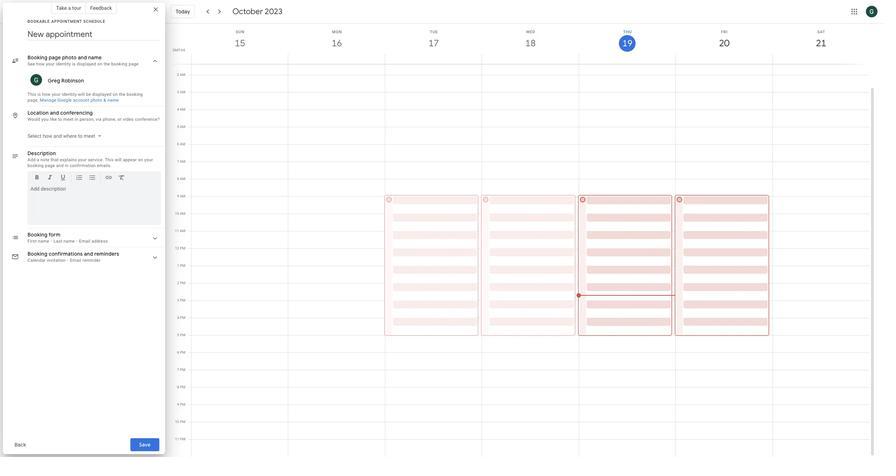 Task type: vqa. For each thing, say whether or not it's contained in the screenshot.


Task type: locate. For each thing, give the bounding box(es) containing it.
and up "reminder"
[[84, 251, 93, 258]]

booking for booking page photo and name see how your identity is displayed on the booking page
[[28, 54, 47, 61]]

1 vertical spatial 2
[[177, 281, 179, 285]]

tue
[[430, 30, 438, 34]]

this inside the description add a note that explains your service. this will appear on your booking page and in confirmation emails.
[[105, 158, 114, 163]]

how right select
[[43, 133, 52, 139]]

0 vertical spatial on
[[97, 62, 102, 67]]

booking inside this is how your identity will be displayed on the booking page.
[[127, 92, 143, 97]]

pm down 5 pm
[[180, 351, 185, 355]]

1 5 from the top
[[177, 125, 179, 129]]

6 up 7 am
[[177, 142, 179, 146]]

is inside booking page photo and name see how your identity is displayed on the booking page
[[72, 62, 76, 67]]

2 10 from the top
[[175, 421, 179, 425]]

1 vertical spatial 10
[[175, 421, 179, 425]]

6 am from the top
[[180, 160, 185, 164]]

0 vertical spatial 10
[[175, 212, 179, 216]]

0 horizontal spatial a
[[37, 158, 39, 163]]

1 horizontal spatial is
[[72, 62, 76, 67]]

photo
[[62, 54, 77, 61], [91, 98, 102, 103]]

name
[[88, 54, 102, 61], [107, 98, 119, 103], [38, 239, 49, 244], [63, 239, 75, 244]]

0 vertical spatial photo
[[62, 54, 77, 61]]

0 vertical spatial 6
[[177, 142, 179, 146]]

0 vertical spatial 7
[[177, 160, 179, 164]]

am up 6 am
[[180, 125, 185, 129]]

4 up 5 pm
[[177, 316, 179, 320]]

meet down conferencing
[[63, 117, 74, 122]]

am down 7 am
[[180, 177, 185, 181]]

1 3 from the top
[[177, 90, 179, 94]]

8 down 7 am
[[177, 177, 179, 181]]

grid
[[168, 24, 876, 458]]

9 pm from the top
[[180, 386, 185, 390]]

0 vertical spatial email
[[79, 239, 90, 244]]

11 for 11 pm
[[175, 438, 179, 442]]

2 11 from the top
[[175, 438, 179, 442]]

8 up 9 pm
[[177, 386, 179, 390]]

2 5 from the top
[[177, 334, 179, 338]]

a inside the description add a note that explains your service. this will appear on your booking page and in confirmation emails.
[[37, 158, 39, 163]]

2 6 from the top
[[177, 351, 179, 355]]

1 vertical spatial will
[[115, 158, 122, 163]]

Description text field
[[30, 186, 158, 222]]

page inside the description add a note that explains your service. this will appear on your booking page and in confirmation emails.
[[45, 163, 55, 168]]

0 horizontal spatial the
[[104, 62, 110, 67]]

on inside booking page photo and name see how your identity is displayed on the booking page
[[97, 62, 102, 67]]

17
[[428, 37, 439, 49]]

name down add title text box
[[88, 54, 102, 61]]

am up 3 am
[[180, 73, 185, 77]]

1 vertical spatial booking
[[127, 92, 143, 97]]

1 vertical spatial 6
[[177, 351, 179, 355]]

this
[[28, 92, 36, 97], [105, 158, 114, 163]]

3
[[177, 90, 179, 94], [177, 299, 179, 303]]

0 vertical spatial how
[[36, 62, 45, 67]]

friday, october 20 element
[[716, 35, 733, 52]]

7 up 8 pm
[[177, 368, 179, 372]]

1 11 from the top
[[175, 229, 179, 233]]

pm for 6 pm
[[180, 351, 185, 355]]

how inside dropdown button
[[43, 133, 52, 139]]

10
[[175, 212, 179, 216], [175, 421, 179, 425]]

how inside booking page photo and name see how your identity is displayed on the booking page
[[36, 62, 45, 67]]

a right add
[[37, 158, 39, 163]]

5 up 6 am
[[177, 125, 179, 129]]

2 4 from the top
[[177, 316, 179, 320]]

6
[[177, 142, 179, 146], [177, 351, 179, 355]]

on for name
[[97, 62, 102, 67]]

2 up 3 am
[[177, 73, 179, 77]]

fri
[[721, 30, 728, 34]]

10 for 10 pm
[[175, 421, 179, 425]]

booking inside booking page photo and name see how your identity is displayed on the booking page
[[28, 54, 47, 61]]

1 4 from the top
[[177, 108, 179, 112]]

and left where
[[53, 133, 62, 139]]

booking for that
[[28, 163, 44, 168]]

2 am from the top
[[180, 90, 185, 94]]

on down add title text box
[[97, 62, 102, 67]]

9 up "10 pm"
[[177, 403, 179, 407]]

8 am
[[177, 177, 185, 181]]

confirmations
[[49, 251, 83, 258]]

9
[[177, 195, 179, 199], [177, 403, 179, 407]]

photo left &
[[91, 98, 102, 103]]

7 up the 8 am
[[177, 160, 179, 164]]

your up 'greg'
[[46, 62, 55, 67]]

booking
[[28, 54, 47, 61], [28, 232, 47, 238], [28, 251, 47, 258]]

1 vertical spatial how
[[42, 92, 51, 97]]

1 vertical spatial 3
[[177, 299, 179, 303]]

0 horizontal spatial will
[[78, 92, 85, 97]]

10 am
[[175, 212, 185, 216]]

displayed inside booking page photo and name see how your identity is displayed on the booking page
[[77, 62, 96, 67]]

like
[[50, 117, 57, 122]]

2 booking from the top
[[28, 232, 47, 238]]

2 vertical spatial page
[[45, 163, 55, 168]]

emails.
[[97, 163, 112, 168]]

pm
[[180, 247, 185, 251], [180, 264, 185, 268], [180, 281, 185, 285], [180, 299, 185, 303], [180, 316, 185, 320], [180, 334, 185, 338], [180, 351, 185, 355], [180, 368, 185, 372], [180, 386, 185, 390], [180, 403, 185, 407], [180, 421, 185, 425], [180, 438, 185, 442]]

pm up 3 pm
[[180, 281, 185, 285]]

italic image
[[46, 174, 54, 183]]

1 horizontal spatial meet
[[84, 133, 95, 139]]

4 am from the top
[[180, 125, 185, 129]]

1 vertical spatial this
[[105, 158, 114, 163]]

8 am from the top
[[180, 195, 185, 199]]

on inside the description add a note that explains your service. this will appear on your booking page and in confirmation emails.
[[138, 158, 143, 163]]

the down add title text box
[[104, 62, 110, 67]]

am down the 8 am
[[180, 195, 185, 199]]

identity up greg robinson at the left top
[[56, 62, 71, 67]]

0 vertical spatial meet
[[63, 117, 74, 122]]

identity up google
[[62, 92, 77, 97]]

1 vertical spatial is
[[37, 92, 41, 97]]

Add title text field
[[28, 29, 159, 40]]

12 pm from the top
[[180, 438, 185, 442]]

7 for 7 pm
[[177, 368, 179, 372]]

gmt-
[[173, 48, 181, 52]]

on
[[97, 62, 102, 67], [113, 92, 118, 97], [138, 158, 143, 163]]

pm down "10 pm"
[[180, 438, 185, 442]]

1 10 from the top
[[175, 212, 179, 216]]

4 up 5 am
[[177, 108, 179, 112]]

that
[[51, 158, 59, 163]]

meet inside dropdown button
[[84, 133, 95, 139]]

1 vertical spatial the
[[119, 92, 125, 97]]

9 pm
[[177, 403, 185, 407]]

and inside booking page photo and name see how your identity is displayed on the booking page
[[78, 54, 87, 61]]

to inside location and conferencing would you like to meet in person, via phone, or video conference?
[[58, 117, 62, 122]]

this up emails. at the top left of the page
[[105, 158, 114, 163]]

grid containing 15
[[168, 24, 876, 458]]

21 column header
[[773, 24, 870, 64]]

email down booking confirmations and reminders
[[70, 258, 81, 263]]

booking for name
[[111, 62, 127, 67]]

is up robinson on the left
[[72, 62, 76, 67]]

2 7 from the top
[[177, 368, 179, 372]]

3 for 3 pm
[[177, 299, 179, 303]]

9 for 9 am
[[177, 195, 179, 199]]

to inside dropdown button
[[78, 133, 83, 139]]

pm for 11 pm
[[180, 438, 185, 442]]

the
[[104, 62, 110, 67], [119, 92, 125, 97]]

1 vertical spatial photo
[[91, 98, 102, 103]]

3 up 4 am
[[177, 90, 179, 94]]

and up robinson on the left
[[78, 54, 87, 61]]

0 vertical spatial in
[[75, 117, 78, 122]]

0 vertical spatial a
[[68, 5, 71, 11]]

pm up 5 pm
[[180, 316, 185, 320]]

take a tour
[[56, 5, 81, 11]]

the up or
[[119, 92, 125, 97]]

2 pm from the top
[[180, 264, 185, 268]]

0 vertical spatial will
[[78, 92, 85, 97]]

2
[[177, 73, 179, 77], [177, 281, 179, 285]]

your inside booking page photo and name see how your identity is displayed on the booking page
[[46, 62, 55, 67]]

select
[[28, 133, 41, 139]]

1 horizontal spatial will
[[115, 158, 122, 163]]

1 am from the top
[[180, 73, 185, 77]]

1 6 from the top
[[177, 142, 179, 146]]

email for email reminder
[[70, 258, 81, 263]]

1 vertical spatial 5
[[177, 334, 179, 338]]

1 pm from the top
[[180, 247, 185, 251]]

11 pm
[[175, 438, 185, 442]]

20 column header
[[676, 24, 773, 64]]

7 cell from the left
[[773, 40, 870, 458]]

7
[[177, 160, 179, 164], [177, 368, 179, 372]]

meet inside location and conferencing would you like to meet in person, via phone, or video conference?
[[63, 117, 74, 122]]

pm down 7 pm
[[180, 386, 185, 390]]

1 8 from the top
[[177, 177, 179, 181]]

1 2 from the top
[[177, 73, 179, 77]]

calendar
[[28, 258, 46, 263]]

location
[[28, 110, 49, 116]]

1 vertical spatial a
[[37, 158, 39, 163]]

pm up 4 pm
[[180, 299, 185, 303]]

1 horizontal spatial the
[[119, 92, 125, 97]]

phone,
[[103, 117, 116, 122]]

this inside this is how your identity will be displayed on the booking page.
[[28, 92, 36, 97]]

5 am from the top
[[180, 142, 185, 146]]

1
[[177, 264, 179, 268]]

select how and where to meet button
[[25, 130, 104, 143]]

3 am from the top
[[180, 108, 185, 112]]

5 down 4 pm
[[177, 334, 179, 338]]

your inside this is how your identity will be displayed on the booking page.
[[52, 92, 61, 97]]

1 vertical spatial to
[[78, 133, 83, 139]]

1 horizontal spatial on
[[113, 92, 118, 97]]

october
[[232, 7, 263, 17]]

your up manage
[[52, 92, 61, 97]]

0 vertical spatial 11
[[175, 229, 179, 233]]

2 2 from the top
[[177, 281, 179, 285]]

and inside dropdown button
[[53, 133, 62, 139]]

1 vertical spatial identity
[[62, 92, 77, 97]]

email
[[79, 239, 90, 244], [70, 258, 81, 263]]

add
[[28, 158, 36, 163]]

0 vertical spatial is
[[72, 62, 76, 67]]

2 vertical spatial booking
[[28, 163, 44, 168]]

7 pm from the top
[[180, 351, 185, 355]]

1 vertical spatial page
[[129, 62, 139, 67]]

8 for 8 pm
[[177, 386, 179, 390]]

1 vertical spatial 4
[[177, 316, 179, 320]]

4 pm
[[177, 316, 185, 320]]

0 horizontal spatial photo
[[62, 54, 77, 61]]

0 vertical spatial this
[[28, 92, 36, 97]]

will left appear
[[115, 158, 122, 163]]

0 vertical spatial booking
[[28, 54, 47, 61]]

booking up first name
[[28, 232, 47, 238]]

pm down 8 pm
[[180, 403, 185, 407]]

17 column header
[[385, 24, 482, 64]]

pm for 9 pm
[[180, 403, 185, 407]]

pm for 7 pm
[[180, 368, 185, 372]]

displayed up robinson on the left
[[77, 62, 96, 67]]

am up 7 am
[[180, 142, 185, 146]]

in down conferencing
[[75, 117, 78, 122]]

1 vertical spatial meet
[[84, 133, 95, 139]]

is
[[72, 62, 76, 67], [37, 92, 41, 97]]

how right see
[[36, 62, 45, 67]]

address
[[92, 239, 108, 244]]

insert link image
[[105, 174, 112, 183]]

how up manage
[[42, 92, 51, 97]]

sat 21
[[816, 30, 826, 49]]

10 am from the top
[[180, 229, 185, 233]]

last
[[53, 239, 62, 244]]

photo inside booking page photo and name see how your identity is displayed on the booking page
[[62, 54, 77, 61]]

explains
[[60, 158, 77, 163]]

october 2023
[[232, 7, 283, 17]]

15 column header
[[191, 24, 289, 64]]

1 horizontal spatial photo
[[91, 98, 102, 103]]

pm right 1 on the bottom of the page
[[180, 264, 185, 268]]

0 vertical spatial to
[[58, 117, 62, 122]]

10 pm from the top
[[180, 403, 185, 407]]

booking inside the description add a note that explains your service. this will appear on your booking page and in confirmation emails.
[[28, 163, 44, 168]]

2 9 from the top
[[177, 403, 179, 407]]

and down that
[[56, 163, 64, 168]]

booking for booking confirmations and reminders
[[28, 251, 47, 258]]

how
[[36, 62, 45, 67], [42, 92, 51, 97], [43, 133, 52, 139]]

pm up 8 pm
[[180, 368, 185, 372]]

2 down 1 on the bottom of the page
[[177, 281, 179, 285]]

1 9 from the top
[[177, 195, 179, 199]]

pm down 9 pm
[[180, 421, 185, 425]]

1 vertical spatial in
[[65, 163, 69, 168]]

6 down 5 pm
[[177, 351, 179, 355]]

1 vertical spatial email
[[70, 258, 81, 263]]

4
[[177, 108, 179, 112], [177, 316, 179, 320]]

row
[[188, 40, 870, 458]]

3 booking from the top
[[28, 251, 47, 258]]

bookable appointment schedule
[[28, 19, 105, 24]]

invitation
[[47, 258, 66, 263]]

or
[[117, 117, 122, 122]]

page
[[49, 54, 61, 61], [129, 62, 139, 67], [45, 163, 55, 168]]

0 horizontal spatial on
[[97, 62, 102, 67]]

am down 9 am
[[180, 212, 185, 216]]

will
[[78, 92, 85, 97], [115, 158, 122, 163]]

0 horizontal spatial to
[[58, 117, 62, 122]]

2 8 from the top
[[177, 386, 179, 390]]

1 horizontal spatial to
[[78, 133, 83, 139]]

11 pm from the top
[[180, 421, 185, 425]]

3 pm from the top
[[180, 281, 185, 285]]

and up the like on the top of page
[[50, 110, 59, 116]]

2 horizontal spatial on
[[138, 158, 143, 163]]

5 pm from the top
[[180, 316, 185, 320]]

schedule
[[83, 19, 105, 24]]

10 up 11 am
[[175, 212, 179, 216]]

1 vertical spatial 8
[[177, 386, 179, 390]]

0 vertical spatial 4
[[177, 108, 179, 112]]

pm for 5 pm
[[180, 334, 185, 338]]

0 vertical spatial the
[[104, 62, 110, 67]]

manage google account photo & name link
[[40, 98, 119, 103]]

pm down 4 pm
[[180, 334, 185, 338]]

0 vertical spatial 3
[[177, 90, 179, 94]]

1 horizontal spatial in
[[75, 117, 78, 122]]

11 for 11 am
[[175, 229, 179, 233]]

am up 5 am
[[180, 108, 185, 112]]

2 3 from the top
[[177, 299, 179, 303]]

0 vertical spatial booking
[[111, 62, 127, 67]]

booking up the calendar
[[28, 251, 47, 258]]

a
[[68, 5, 71, 11], [37, 158, 39, 163]]

1 vertical spatial 7
[[177, 368, 179, 372]]

photo up robinson on the left
[[62, 54, 77, 61]]

19 column header
[[579, 24, 676, 64]]

0 horizontal spatial this
[[28, 92, 36, 97]]

1 vertical spatial booking
[[28, 232, 47, 238]]

1 booking from the top
[[28, 54, 47, 61]]

0 vertical spatial 5
[[177, 125, 179, 129]]

1 7 from the top
[[177, 160, 179, 164]]

7 am from the top
[[180, 177, 185, 181]]

3 down 2 pm
[[177, 299, 179, 303]]

0 vertical spatial 8
[[177, 177, 179, 181]]

11
[[175, 229, 179, 233], [175, 438, 179, 442]]

am for 7 am
[[180, 160, 185, 164]]

will up account on the left top
[[78, 92, 85, 97]]

meet down the person,
[[84, 133, 95, 139]]

0 vertical spatial 2
[[177, 73, 179, 77]]

8 pm from the top
[[180, 368, 185, 372]]

3 pm
[[177, 299, 185, 303]]

am up the 8 am
[[180, 160, 185, 164]]

pm right 12
[[180, 247, 185, 251]]

in
[[75, 117, 78, 122], [65, 163, 69, 168]]

6 pm
[[177, 351, 185, 355]]

0 vertical spatial displayed
[[77, 62, 96, 67]]

to
[[58, 117, 62, 122], [78, 133, 83, 139]]

2 vertical spatial booking
[[28, 251, 47, 258]]

6 cell from the left
[[675, 40, 773, 458]]

1 vertical spatial on
[[113, 92, 118, 97]]

4 pm from the top
[[180, 299, 185, 303]]

9 up 10 am
[[177, 195, 179, 199]]

wednesday, october 18 element
[[522, 35, 539, 52]]

on up or
[[113, 92, 118, 97]]

am for 10 am
[[180, 212, 185, 216]]

0 vertical spatial 9
[[177, 195, 179, 199]]

2 vertical spatial on
[[138, 158, 143, 163]]

3 cell from the left
[[384, 40, 482, 458]]

0 horizontal spatial meet
[[63, 117, 74, 122]]

0 horizontal spatial is
[[37, 92, 41, 97]]

9 am from the top
[[180, 212, 185, 216]]

1 horizontal spatial a
[[68, 5, 71, 11]]

11 down "10 pm"
[[175, 438, 179, 442]]

in down explains
[[65, 163, 69, 168]]

2 vertical spatial how
[[43, 133, 52, 139]]

is up "page."
[[37, 92, 41, 97]]

will inside the description add a note that explains your service. this will appear on your booking page and in confirmation emails.
[[115, 158, 122, 163]]

identity inside booking page photo and name see how your identity is displayed on the booking page
[[56, 62, 71, 67]]

booking inside booking page photo and name see how your identity is displayed on the booking page
[[111, 62, 127, 67]]

am up 12 pm
[[180, 229, 185, 233]]

booking up see
[[28, 54, 47, 61]]

12
[[175, 247, 179, 251]]

reminders
[[94, 251, 119, 258]]

am up 4 am
[[180, 90, 185, 94]]

1 horizontal spatial this
[[105, 158, 114, 163]]

on right appear
[[138, 158, 143, 163]]

1 vertical spatial 9
[[177, 403, 179, 407]]

6 pm from the top
[[180, 334, 185, 338]]

to right where
[[78, 133, 83, 139]]

1 vertical spatial 11
[[175, 438, 179, 442]]

0 vertical spatial identity
[[56, 62, 71, 67]]

5 pm
[[177, 334, 185, 338]]

on for that
[[138, 158, 143, 163]]

a left tour
[[68, 5, 71, 11]]

displayed up &
[[92, 92, 112, 97]]

video
[[123, 117, 134, 122]]

booking confirmations and reminders
[[28, 251, 119, 258]]

cell
[[192, 40, 289, 458], [289, 40, 385, 458], [384, 40, 482, 458], [481, 40, 579, 458], [577, 40, 676, 458], [675, 40, 773, 458], [773, 40, 870, 458]]

to right the like on the top of page
[[58, 117, 62, 122]]

email left address
[[79, 239, 90, 244]]

10 up 11 pm
[[175, 421, 179, 425]]

name inside booking page photo and name see how your identity is displayed on the booking page
[[88, 54, 102, 61]]

11 up 12
[[175, 229, 179, 233]]

1 vertical spatial displayed
[[92, 92, 112, 97]]

0 horizontal spatial in
[[65, 163, 69, 168]]

this up "page."
[[28, 92, 36, 97]]

will inside this is how your identity will be displayed on the booking page.
[[78, 92, 85, 97]]



Task type: describe. For each thing, give the bounding box(es) containing it.
name right &
[[107, 98, 119, 103]]

and inside location and conferencing would you like to meet in person, via phone, or video conference?
[[50, 110, 59, 116]]

in inside the description add a note that explains your service. this will appear on your booking page and in confirmation emails.
[[65, 163, 69, 168]]

10 for 10 am
[[175, 212, 179, 216]]

sunday, october 15 element
[[232, 35, 248, 52]]

16 column header
[[288, 24, 385, 64]]

description add a note that explains your service. this will appear on your booking page and in confirmation emails.
[[28, 150, 153, 168]]

4 am
[[177, 108, 185, 112]]

email reminder
[[70, 258, 101, 263]]

today button
[[171, 3, 195, 20]]

2 for 2 am
[[177, 73, 179, 77]]

is inside this is how your identity will be displayed on the booking page.
[[37, 92, 41, 97]]

sun 15
[[234, 30, 245, 49]]

15
[[234, 37, 245, 49]]

see
[[28, 62, 35, 67]]

sun
[[236, 30, 245, 34]]

manage
[[40, 98, 56, 103]]

confirmation
[[70, 163, 96, 168]]

2 for 2 pm
[[177, 281, 179, 285]]

thu
[[623, 30, 632, 34]]

name down booking form
[[38, 239, 49, 244]]

on inside this is how your identity will be displayed on the booking page.
[[113, 92, 118, 97]]

this is how your identity will be displayed on the booking page.
[[28, 92, 143, 103]]

2 pm
[[177, 281, 185, 285]]

the inside this is how your identity will be displayed on the booking page.
[[119, 92, 125, 97]]

5 for 5 pm
[[177, 334, 179, 338]]

0 vertical spatial page
[[49, 54, 61, 61]]

4 for 4 pm
[[177, 316, 179, 320]]

gmt-04
[[173, 48, 185, 52]]

5 am
[[177, 125, 185, 129]]

fri 20
[[719, 30, 729, 49]]

wed
[[526, 30, 535, 34]]

18 column header
[[482, 24, 579, 64]]

16
[[331, 37, 342, 49]]

first
[[28, 239, 37, 244]]

pm for 3 pm
[[180, 299, 185, 303]]

location and conferencing would you like to meet in person, via phone, or video conference?
[[28, 110, 160, 122]]

select how and where to meet
[[28, 133, 95, 139]]

person,
[[80, 117, 95, 122]]

9 for 9 pm
[[177, 403, 179, 407]]

2 am
[[177, 73, 185, 77]]

the inside booking page photo and name see how your identity is displayed on the booking page
[[104, 62, 110, 67]]

back
[[14, 442, 26, 449]]

identity inside this is how your identity will be displayed on the booking page.
[[62, 92, 77, 97]]

first name
[[28, 239, 49, 244]]

take
[[56, 5, 67, 11]]

4 for 4 am
[[177, 108, 179, 112]]

monday, october 16 element
[[329, 35, 345, 52]]

3 am
[[177, 90, 185, 94]]

name right last
[[63, 239, 75, 244]]

pm for 1 pm
[[180, 264, 185, 268]]

booking page photo and name see how your identity is displayed on the booking page
[[28, 54, 139, 67]]

numbered list image
[[76, 174, 83, 183]]

4 cell from the left
[[481, 40, 579, 458]]

your right appear
[[144, 158, 153, 163]]

manage google account photo & name
[[40, 98, 119, 103]]

am for 2 am
[[180, 73, 185, 77]]

today
[[176, 8, 190, 15]]

last name
[[53, 239, 75, 244]]

am for 8 am
[[180, 177, 185, 181]]

3 for 3 am
[[177, 90, 179, 94]]

6 for 6 pm
[[177, 351, 179, 355]]

1 cell from the left
[[192, 40, 289, 458]]

bold image
[[33, 174, 41, 183]]

am for 3 am
[[180, 90, 185, 94]]

tuesday, october 17 element
[[426, 35, 442, 52]]

booking for booking form
[[28, 232, 47, 238]]

pm for 10 pm
[[180, 421, 185, 425]]

8 for 8 am
[[177, 177, 179, 181]]

where
[[63, 133, 77, 139]]

take a tour button
[[51, 2, 86, 14]]

wed 18
[[525, 30, 535, 49]]

feedback
[[90, 5, 112, 11]]

greg
[[48, 78, 60, 84]]

appear
[[123, 158, 137, 163]]

email for email address
[[79, 239, 90, 244]]

pm for 12 pm
[[180, 247, 185, 251]]

account
[[73, 98, 89, 103]]

10 pm
[[175, 421, 185, 425]]

and inside the description add a note that explains your service. this will appear on your booking page and in confirmation emails.
[[56, 163, 64, 168]]

your up confirmation
[[78, 158, 87, 163]]

am for 4 am
[[180, 108, 185, 112]]

conference?
[[135, 117, 160, 122]]

mon 16
[[331, 30, 342, 49]]

booking form
[[28, 232, 60, 238]]

9 am
[[177, 195, 185, 199]]

remove formatting image
[[118, 174, 125, 183]]

am for 11 am
[[180, 229, 185, 233]]

in inside location and conferencing would you like to meet in person, via phone, or video conference?
[[75, 117, 78, 122]]

11 am
[[175, 229, 185, 233]]

am for 6 am
[[180, 142, 185, 146]]

1 pm
[[177, 264, 185, 268]]

mon
[[332, 30, 342, 34]]

be
[[86, 92, 91, 97]]

6 for 6 am
[[177, 142, 179, 146]]

7 pm
[[177, 368, 185, 372]]

5 for 5 am
[[177, 125, 179, 129]]

greg robinson
[[48, 78, 84, 84]]

email address
[[79, 239, 108, 244]]

you
[[41, 117, 49, 122]]

18
[[525, 37, 535, 49]]

6 am
[[177, 142, 185, 146]]

pm for 8 pm
[[180, 386, 185, 390]]

via
[[96, 117, 102, 122]]

how inside this is how your identity will be displayed on the booking page.
[[42, 92, 51, 97]]

robinson
[[61, 78, 84, 84]]

formatting options toolbar
[[28, 172, 161, 187]]

thursday, october 19, today element
[[619, 35, 636, 52]]

12 pm
[[175, 247, 185, 251]]

pm for 2 pm
[[180, 281, 185, 285]]

8 pm
[[177, 386, 185, 390]]

am for 9 am
[[180, 195, 185, 199]]

underline image
[[59, 174, 67, 183]]

thu 19
[[622, 30, 632, 49]]

pm for 4 pm
[[180, 316, 185, 320]]

2 cell from the left
[[289, 40, 385, 458]]

bulleted list image
[[89, 174, 96, 183]]

20
[[719, 37, 729, 49]]

&
[[103, 98, 106, 103]]

page.
[[28, 98, 39, 103]]

04
[[181, 48, 185, 52]]

7 for 7 am
[[177, 160, 179, 164]]

a inside button
[[68, 5, 71, 11]]

sat
[[817, 30, 826, 34]]

page for booking
[[129, 62, 139, 67]]

tour
[[72, 5, 81, 11]]

7 am
[[177, 160, 185, 164]]

note
[[40, 158, 49, 163]]

page for description
[[45, 163, 55, 168]]

service.
[[88, 158, 104, 163]]

5 cell from the left
[[577, 40, 676, 458]]

reminder
[[82, 258, 101, 263]]

am for 5 am
[[180, 125, 185, 129]]

calendar invitation
[[28, 258, 66, 263]]

would
[[28, 117, 40, 122]]

google
[[57, 98, 72, 103]]

feedback button
[[86, 2, 117, 14]]

bookable
[[28, 19, 50, 24]]

19
[[622, 38, 632, 49]]

displayed inside this is how your identity will be displayed on the booking page.
[[92, 92, 112, 97]]

saturday, october 21 element
[[813, 35, 830, 52]]



